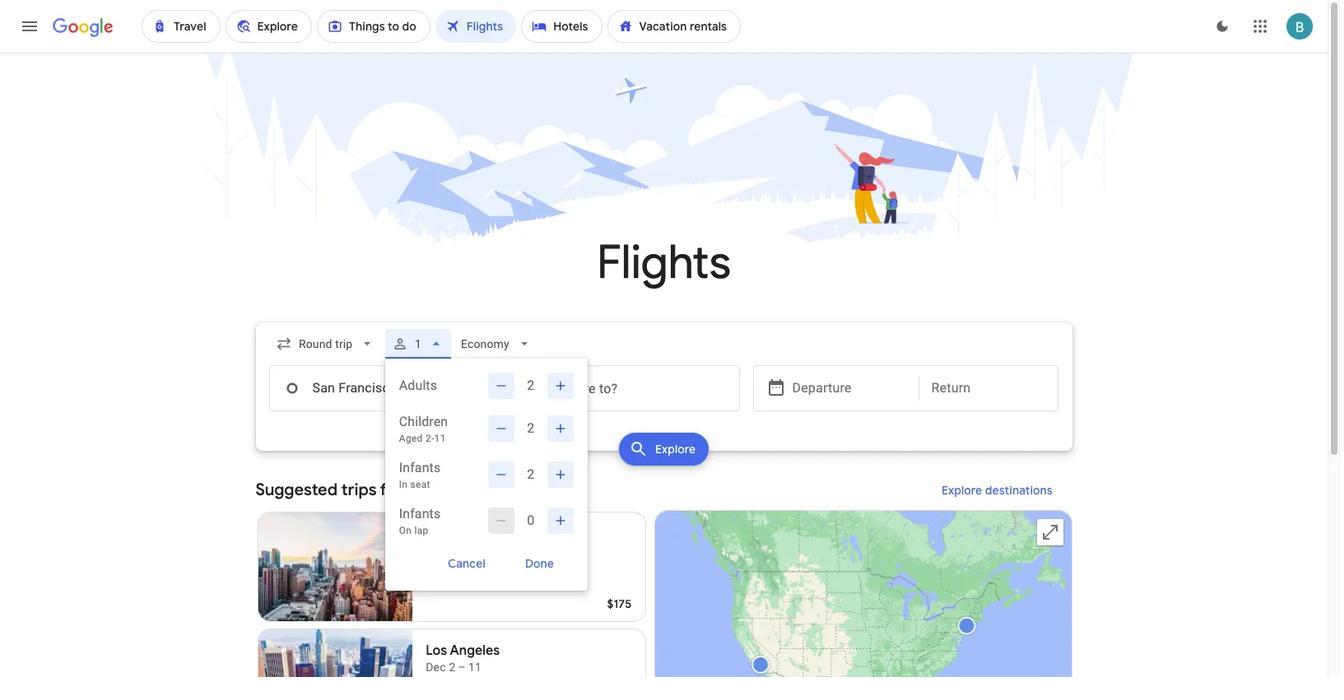 Task type: locate. For each thing, give the bounding box(es) containing it.
0 vertical spatial dec
[[426, 544, 446, 558]]

infants in seat
[[399, 460, 441, 491]]

1 button
[[385, 324, 451, 364]]

0 vertical spatial 1
[[415, 338, 422, 351]]

1 vertical spatial 2
[[527, 421, 535, 437]]

2 dec from the top
[[426, 661, 446, 675]]

infants for 2
[[399, 460, 441, 476]]

11
[[435, 433, 446, 445]]

los
[[426, 643, 447, 660]]

dec down los
[[426, 661, 446, 675]]

from
[[380, 480, 417, 501]]

0 vertical spatial 2
[[527, 378, 535, 394]]

2 infants from the top
[[399, 507, 441, 522]]

3 2 from the top
[[527, 467, 535, 483]]

0 horizontal spatial explore
[[655, 442, 696, 457]]

1 vertical spatial dec
[[426, 661, 446, 675]]

0 vertical spatial infants
[[399, 460, 441, 476]]

1 inside popup button
[[415, 338, 422, 351]]

8 hr 46 min
[[488, 561, 548, 574]]

suggested
[[256, 480, 338, 501]]

in
[[399, 479, 408, 491]]

dec inside new york dec 7 – 13
[[426, 544, 446, 558]]

2 – 11
[[449, 661, 482, 675]]

infants up seat
[[399, 460, 441, 476]]

done button
[[506, 551, 574, 577]]

0 vertical spatial explore
[[655, 442, 696, 457]]

2 for infants
[[527, 467, 535, 483]]

1 dec from the top
[[426, 544, 446, 558]]

explore down where to? text field
[[655, 442, 696, 457]]

cancel
[[448, 557, 486, 572]]

1 infants from the top
[[399, 460, 441, 476]]

7 – 13
[[449, 544, 482, 558]]

adults
[[399, 378, 437, 394]]

done
[[525, 557, 554, 572]]

1 up adults
[[415, 338, 422, 351]]

None field
[[269, 329, 382, 359], [455, 329, 539, 359], [269, 329, 382, 359], [455, 329, 539, 359]]

1 left the stop
[[446, 561, 452, 574]]

francisco
[[453, 480, 527, 501]]

change appearance image
[[1203, 7, 1243, 46]]

 image
[[482, 559, 485, 576]]

dec down new
[[426, 544, 446, 558]]

infants
[[399, 460, 441, 476], [399, 507, 441, 522]]

$175
[[607, 597, 632, 612]]

Where to? text field
[[508, 366, 740, 412]]

0 horizontal spatial 1
[[415, 338, 422, 351]]

1 inside suggested trips from san francisco region
[[446, 561, 452, 574]]

dec
[[426, 544, 446, 558], [426, 661, 446, 675]]

1 vertical spatial 1
[[446, 561, 452, 574]]

2 2 from the top
[[527, 421, 535, 437]]

 image inside suggested trips from san francisco region
[[482, 559, 485, 576]]

explore inside button
[[655, 442, 696, 457]]

Departure text field
[[793, 366, 906, 411]]

1 vertical spatial infants
[[399, 507, 441, 522]]

explore
[[655, 442, 696, 457], [942, 483, 983, 498]]

dec for los
[[426, 661, 446, 675]]

1 vertical spatial explore
[[942, 483, 983, 498]]

explore left destinations
[[942, 483, 983, 498]]

explore button
[[619, 433, 709, 466]]

1
[[415, 338, 422, 351], [446, 561, 452, 574]]

1 horizontal spatial explore
[[942, 483, 983, 498]]

explore inside button
[[942, 483, 983, 498]]

suggested trips from san francisco region
[[256, 471, 1073, 678]]

lap
[[415, 525, 429, 537]]

2 vertical spatial 2
[[527, 467, 535, 483]]

stop
[[455, 561, 479, 574]]

1 stop
[[446, 561, 479, 574]]

infants on lap
[[399, 507, 441, 537]]

explore for explore destinations
[[942, 483, 983, 498]]

infants for 0
[[399, 507, 441, 522]]

Return text field
[[932, 366, 1046, 411]]

infants up lap
[[399, 507, 441, 522]]

2
[[527, 378, 535, 394], [527, 421, 535, 437], [527, 467, 535, 483]]

seat
[[411, 479, 431, 491]]

1 horizontal spatial 1
[[446, 561, 452, 574]]

dec inside los angeles dec 2 – 11
[[426, 661, 446, 675]]



Task type: describe. For each thing, give the bounding box(es) containing it.
hr
[[498, 561, 509, 574]]

1 for 1 stop
[[446, 561, 452, 574]]

explore destinations
[[942, 483, 1053, 498]]

destinations
[[985, 483, 1053, 498]]

0
[[527, 513, 535, 529]]

1 2 from the top
[[527, 378, 535, 394]]

trips
[[342, 480, 377, 501]]

york
[[456, 526, 484, 543]]

children
[[399, 414, 448, 430]]

angeles
[[450, 643, 500, 660]]

2-
[[426, 433, 435, 445]]

explore destinations button
[[922, 471, 1073, 511]]

los angeles dec 2 – 11
[[426, 643, 500, 675]]

on
[[399, 525, 412, 537]]

new
[[426, 526, 454, 543]]

1 for 1
[[415, 338, 422, 351]]

new york dec 7 – 13
[[426, 526, 484, 558]]

main menu image
[[20, 16, 40, 36]]

8
[[488, 561, 495, 574]]

explore for explore
[[655, 442, 696, 457]]

dec for new
[[426, 544, 446, 558]]

san
[[421, 480, 449, 501]]

175 US dollars text field
[[607, 597, 632, 612]]

Flight search field
[[243, 323, 1086, 591]]

aged
[[399, 433, 423, 445]]

children aged 2-11
[[399, 414, 448, 445]]

suggested trips from san francisco
[[256, 480, 527, 501]]

number of passengers dialog
[[385, 359, 588, 591]]

2 for children
[[527, 421, 535, 437]]

flights
[[597, 234, 731, 292]]

46
[[512, 561, 525, 574]]

cancel button
[[428, 551, 506, 577]]

min
[[528, 561, 548, 574]]



Task type: vqa. For each thing, say whether or not it's contained in the screenshot.
4.5
no



